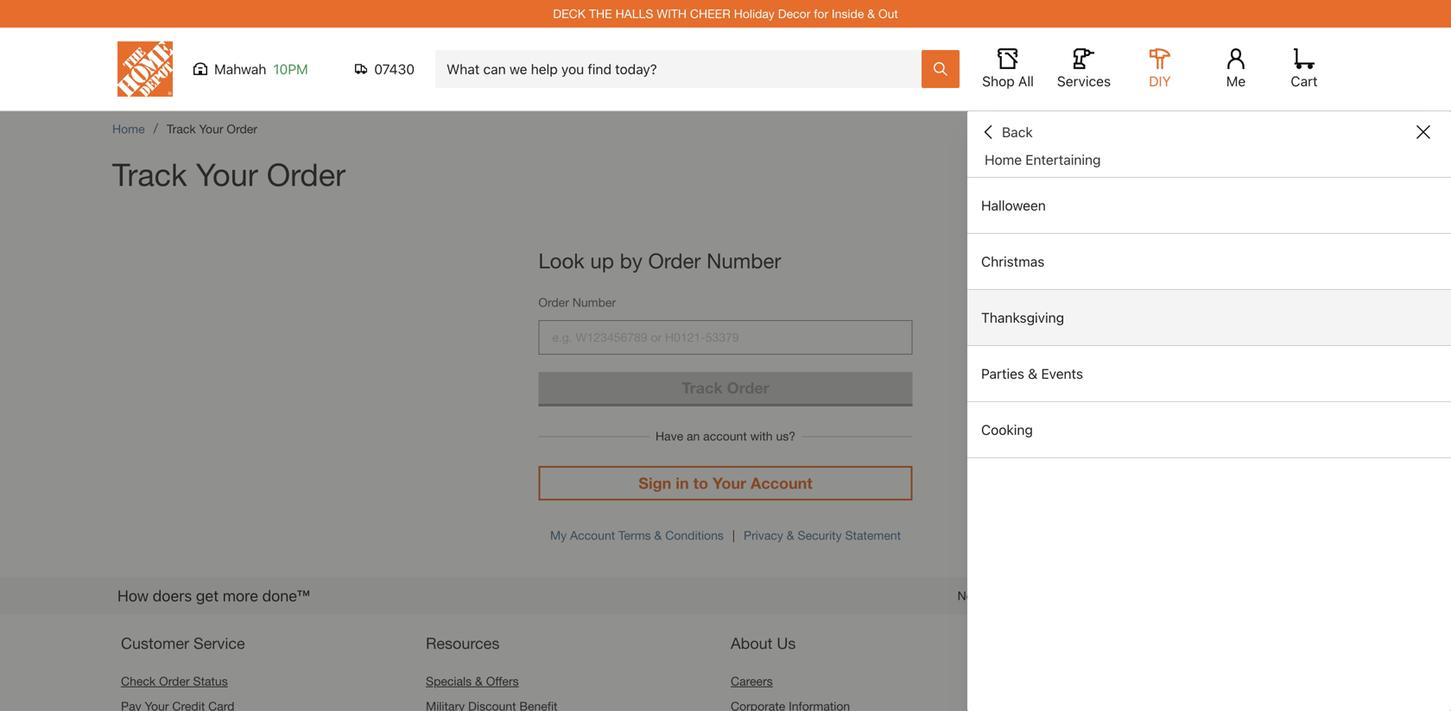 Task type: vqa. For each thing, say whether or not it's contained in the screenshot.
Questions
no



Task type: describe. For each thing, give the bounding box(es) containing it.
menu containing halloween
[[968, 178, 1451, 459]]

security
[[798, 529, 842, 543]]

0 vertical spatial track
[[167, 122, 196, 136]]

statement
[[845, 529, 901, 543]]

get
[[196, 587, 219, 606]]

diy
[[1149, 73, 1171, 89]]

resources
[[426, 635, 500, 653]]

my account terms & conditions link
[[550, 529, 724, 543]]

check order status link
[[121, 675, 228, 689]]

parties & events link
[[968, 346, 1451, 402]]

thanksgiving link
[[968, 290, 1451, 346]]

|
[[733, 529, 735, 543]]

us
[[777, 635, 796, 653]]

shop all button
[[981, 48, 1036, 90]]

shop
[[982, 73, 1015, 89]]

cheer
[[690, 6, 731, 21]]

more
[[223, 587, 258, 606]]

mahwah 10pm
[[214, 61, 308, 77]]

christmas link
[[968, 234, 1451, 289]]

home entertaining
[[985, 152, 1101, 168]]

halloween link
[[968, 178, 1451, 233]]

conditions
[[665, 529, 724, 543]]

specials & offers
[[426, 675, 519, 689]]

the
[[589, 6, 612, 21]]

& left offers
[[475, 675, 483, 689]]

careers
[[731, 675, 773, 689]]

need
[[958, 589, 987, 603]]

deck
[[553, 6, 586, 21]]

my account terms & conditions | privacy & security statement
[[550, 529, 901, 543]]

doers
[[153, 587, 192, 606]]

1 vertical spatial number
[[573, 295, 616, 310]]

back
[[1002, 124, 1033, 140]]

0 vertical spatial track your order
[[167, 122, 257, 136]]

& right terms
[[654, 529, 662, 543]]

halls
[[616, 6, 653, 21]]

07430 button
[[355, 60, 415, 78]]

sign in to your account
[[639, 474, 813, 493]]

how doers get more done™
[[117, 587, 310, 606]]

parties & events
[[981, 366, 1083, 382]]

deck the halls with cheer holiday decor for inside & out link
[[553, 6, 898, 21]]

sign
[[639, 474, 672, 493]]

1 horizontal spatial number
[[707, 248, 781, 273]]

about
[[731, 635, 773, 653]]

about us
[[731, 635, 796, 653]]

help?
[[990, 589, 1022, 603]]

by
[[620, 248, 643, 273]]

order inside button
[[727, 379, 769, 397]]

christmas
[[981, 254, 1045, 270]]

& left events
[[1028, 366, 1038, 382]]

check order status
[[121, 675, 228, 689]]

home for home entertaining
[[985, 152, 1022, 168]]

services button
[[1057, 48, 1112, 90]]

services
[[1057, 73, 1111, 89]]

to
[[693, 474, 708, 493]]

cart
[[1291, 73, 1318, 89]]

07430
[[374, 61, 415, 77]]

track order button
[[539, 372, 913, 404]]

for
[[814, 6, 829, 21]]

entertaining
[[1026, 152, 1101, 168]]



Task type: locate. For each thing, give the bounding box(es) containing it.
1 horizontal spatial home
[[985, 152, 1022, 168]]

cart link
[[1286, 48, 1324, 90]]

cooking link
[[968, 403, 1451, 458]]

account
[[751, 474, 813, 493], [570, 529, 615, 543]]

parties
[[981, 366, 1025, 382]]

menu
[[968, 178, 1451, 459]]

events
[[1041, 366, 1083, 382]]

10pm
[[273, 61, 308, 77]]

look up by order number
[[539, 248, 781, 273]]

0 vertical spatial your
[[199, 122, 223, 136]]

1 vertical spatial track
[[112, 156, 187, 193]]

What can we help you find today? search field
[[447, 51, 921, 87]]

specials
[[426, 675, 472, 689]]

1 vertical spatial account
[[570, 529, 615, 543]]

your
[[199, 122, 223, 136], [196, 156, 258, 193], [713, 474, 746, 493]]

deck the halls with cheer holiday decor for inside & out
[[553, 6, 898, 21]]

track your order
[[167, 122, 257, 136], [112, 156, 346, 193]]

home for home link
[[112, 122, 145, 136]]

number down up at the top left of page
[[573, 295, 616, 310]]

order
[[227, 122, 257, 136], [267, 156, 346, 193], [648, 248, 701, 273], [539, 295, 569, 310], [727, 379, 769, 397], [159, 675, 190, 689]]

decor
[[778, 6, 811, 21]]

0 horizontal spatial home
[[112, 122, 145, 136]]

& left the out
[[868, 6, 875, 21]]

service
[[194, 635, 245, 653]]

home
[[112, 122, 145, 136], [985, 152, 1022, 168]]

look
[[539, 248, 585, 273]]

need help? please call us at:
[[958, 589, 1120, 603]]

customer service
[[121, 635, 245, 653]]

please
[[1025, 589, 1061, 603]]

check
[[121, 675, 156, 689]]

sign in to your account link
[[539, 467, 913, 501]]

home link
[[112, 122, 145, 136]]

account right my
[[570, 529, 615, 543]]

us
[[1086, 589, 1099, 603]]

terms
[[619, 529, 651, 543]]

shop all
[[982, 73, 1034, 89]]

careers link
[[731, 675, 773, 689]]

0 horizontal spatial number
[[573, 295, 616, 310]]

out
[[879, 6, 898, 21]]

diy button
[[1133, 48, 1188, 90]]

2 vertical spatial your
[[713, 474, 746, 493]]

track down home link
[[112, 156, 187, 193]]

0 vertical spatial number
[[707, 248, 781, 273]]

track
[[167, 122, 196, 136], [112, 156, 187, 193], [682, 379, 723, 397]]

mahwah
[[214, 61, 266, 77]]

holiday
[[734, 6, 775, 21]]

with
[[657, 6, 687, 21]]

1 vertical spatial home
[[985, 152, 1022, 168]]

2 vertical spatial track
[[682, 379, 723, 397]]

number
[[707, 248, 781, 273], [573, 295, 616, 310]]

1 horizontal spatial account
[[751, 474, 813, 493]]

inside
[[832, 6, 864, 21]]

halloween
[[981, 197, 1046, 214]]

up
[[590, 248, 614, 273]]

privacy
[[744, 529, 784, 543]]

1 vertical spatial track your order
[[112, 156, 346, 193]]

customer
[[121, 635, 189, 653]]

& right privacy
[[787, 529, 794, 543]]

order number
[[539, 295, 616, 310]]

offers
[[486, 675, 519, 689]]

0 vertical spatial account
[[751, 474, 813, 493]]

privacy & security statement link
[[744, 529, 901, 543]]

call
[[1065, 589, 1083, 603]]

thanksgiving
[[981, 310, 1064, 326]]

home down the home depot logo
[[112, 122, 145, 136]]

&
[[868, 6, 875, 21], [1028, 366, 1038, 382], [654, 529, 662, 543], [787, 529, 794, 543], [475, 675, 483, 689]]

drawer close image
[[1417, 125, 1431, 139]]

my
[[550, 529, 567, 543]]

track inside button
[[682, 379, 723, 397]]

done™
[[262, 587, 310, 606]]

track down order number text box
[[682, 379, 723, 397]]

at:
[[1103, 589, 1116, 603]]

cooking
[[981, 422, 1033, 438]]

the home depot logo image
[[117, 41, 173, 97]]

number up order number text box
[[707, 248, 781, 273]]

home down back button
[[985, 152, 1022, 168]]

0 horizontal spatial account
[[570, 529, 615, 543]]

Order Number text field
[[539, 321, 913, 355]]

back button
[[981, 124, 1033, 141]]

track right home link
[[167, 122, 196, 136]]

status
[[193, 675, 228, 689]]

0 vertical spatial home
[[112, 122, 145, 136]]

how
[[117, 587, 149, 606]]

account up privacy
[[751, 474, 813, 493]]

all
[[1019, 73, 1034, 89]]

me button
[[1209, 48, 1264, 90]]

1 vertical spatial your
[[196, 156, 258, 193]]

in
[[676, 474, 689, 493]]

specials & offers link
[[426, 675, 519, 689]]

me
[[1227, 73, 1246, 89]]

track order
[[682, 379, 769, 397]]



